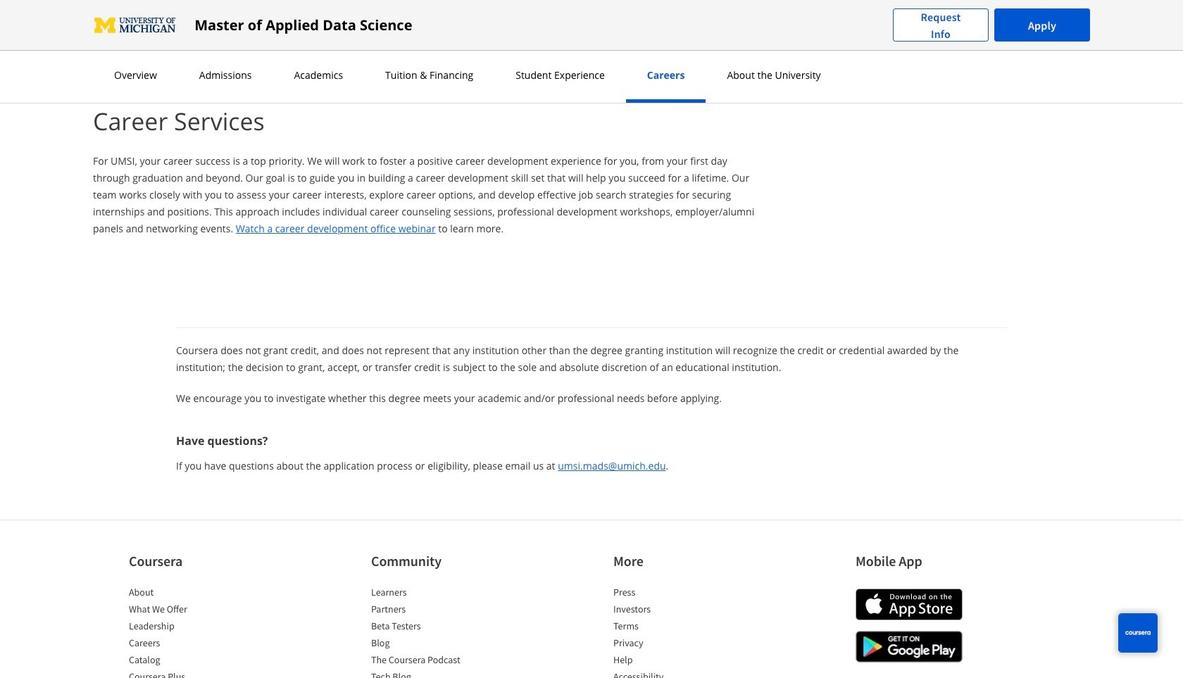 Task type: locate. For each thing, give the bounding box(es) containing it.
university of michigan image
[[93, 14, 178, 36]]

1 list from the left
[[129, 585, 249, 678]]

2 horizontal spatial list
[[614, 585, 733, 678]]

3 list from the left
[[614, 585, 733, 678]]

list
[[129, 585, 249, 678], [371, 585, 491, 678], [614, 585, 733, 678]]

0 horizontal spatial list
[[129, 585, 249, 678]]

1 horizontal spatial list
[[371, 585, 491, 678]]

list item
[[129, 585, 249, 602], [371, 585, 491, 602], [614, 585, 733, 602], [129, 602, 249, 619], [371, 602, 491, 619], [614, 602, 733, 619], [129, 619, 249, 636], [371, 619, 491, 636], [614, 619, 733, 636], [129, 636, 249, 653], [371, 636, 491, 653], [614, 636, 733, 653], [129, 653, 249, 670], [371, 653, 491, 670], [614, 653, 733, 670], [129, 670, 249, 678], [371, 670, 491, 678], [614, 670, 733, 678]]

2 list from the left
[[371, 585, 491, 678]]



Task type: describe. For each thing, give the bounding box(es) containing it.
download on the app store image
[[856, 589, 963, 621]]

get it on google play image
[[856, 631, 963, 663]]



Task type: vqa. For each thing, say whether or not it's contained in the screenshot.
the University of Michigan image
yes



